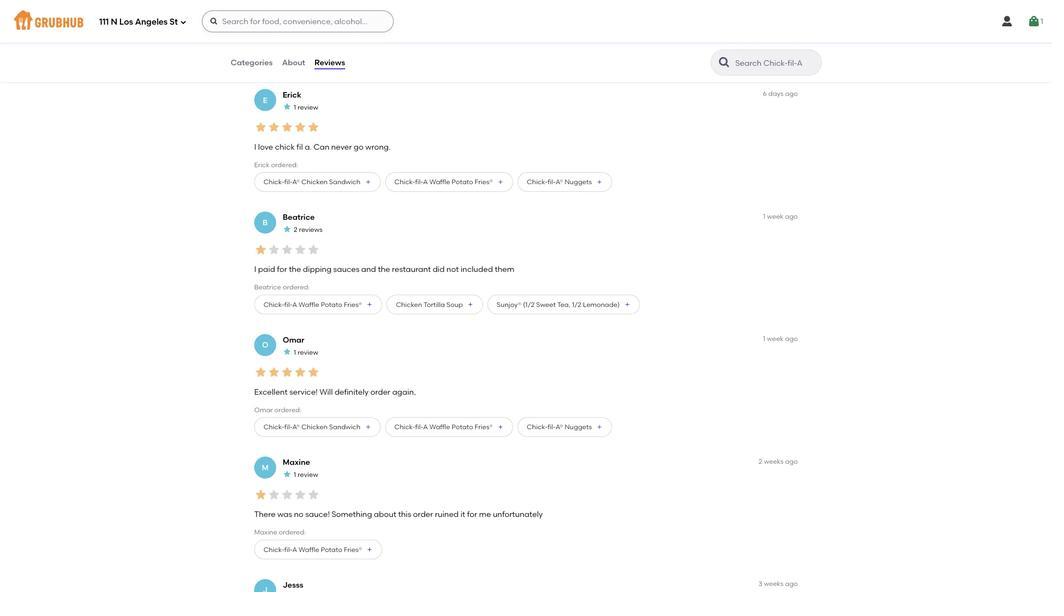 Task type: locate. For each thing, give the bounding box(es) containing it.
order down 'correct'
[[365, 24, 382, 32]]

1 week ago
[[763, 212, 798, 220], [763, 335, 798, 343]]

Search for food, convenience, alcohol... search field
[[202, 10, 394, 32]]

chicken tortilla soup
[[396, 300, 463, 308]]

order left again,
[[371, 387, 391, 396]]

87 correct order
[[365, 0, 389, 32]]

the left dipping
[[289, 264, 301, 274]]

0 vertical spatial order
[[365, 24, 382, 32]]

0 vertical spatial i
[[254, 142, 256, 151]]

svg image left 1 button
[[1001, 15, 1014, 28]]

2 vertical spatial 1 review
[[294, 471, 318, 479]]

review up no
[[298, 471, 318, 479]]

the right 'and'
[[378, 264, 390, 274]]

unfortunately
[[493, 510, 543, 519]]

weeks
[[764, 457, 784, 465], [764, 580, 784, 588]]

0 vertical spatial sandwich
[[329, 178, 361, 186]]

3 review from the top
[[298, 471, 318, 479]]

1 sandwich from the top
[[329, 178, 361, 186]]

1 horizontal spatial omar
[[283, 335, 305, 344]]

0 vertical spatial beatrice
[[283, 212, 315, 222]]

a
[[423, 178, 428, 186], [292, 300, 297, 308], [423, 423, 428, 431], [292, 545, 297, 553]]

1 vertical spatial i
[[254, 264, 256, 274]]

0 vertical spatial week
[[767, 212, 784, 220]]

plus icon image
[[365, 179, 372, 185], [498, 179, 504, 185], [597, 179, 603, 185], [367, 301, 373, 308], [467, 301, 474, 308], [625, 301, 631, 308], [365, 424, 372, 430], [498, 424, 504, 430], [597, 424, 603, 430], [367, 546, 373, 553]]

paid
[[258, 264, 275, 274]]

0 vertical spatial for
[[277, 264, 287, 274]]

6
[[763, 90, 767, 98]]

1/2
[[572, 300, 582, 308]]

2 vertical spatial review
[[298, 471, 318, 479]]

erick ordered:
[[254, 161, 298, 169]]

search icon image
[[718, 56, 731, 69]]

chick-fil-a waffle potato fries® button
[[385, 172, 513, 192], [254, 295, 383, 314], [385, 417, 513, 437], [254, 540, 383, 559]]

0 vertical spatial chick-fil-a® chicken sandwich button
[[254, 172, 381, 192]]

chicken inside button
[[396, 300, 422, 308]]

delivery
[[313, 24, 338, 32]]

1 vertical spatial chick-fil-a® nuggets
[[527, 423, 592, 431]]

0 vertical spatial chick-fil-a® nuggets
[[527, 178, 592, 186]]

1 button
[[1028, 12, 1044, 31]]

review
[[298, 103, 318, 111], [298, 348, 318, 356], [298, 471, 318, 479]]

1 chick-fil-a® chicken sandwich from the top
[[264, 178, 361, 186]]

1 horizontal spatial the
[[378, 264, 390, 274]]

i left paid
[[254, 264, 256, 274]]

1 vertical spatial nuggets
[[565, 423, 592, 431]]

chicken for again,
[[302, 423, 328, 431]]

0 vertical spatial maxine
[[283, 457, 310, 467]]

tortilla
[[424, 300, 445, 308]]

1 chick-fil-a® nuggets button from the top
[[518, 172, 613, 192]]

0 horizontal spatial maxine
[[254, 528, 277, 536]]

there
[[254, 510, 276, 519]]

chick-
[[264, 178, 285, 186], [395, 178, 416, 186], [527, 178, 548, 186], [264, 300, 285, 308], [264, 423, 285, 431], [395, 423, 416, 431], [527, 423, 548, 431], [264, 545, 285, 553]]

week for excellent service!  will definitely order again,
[[767, 335, 784, 343]]

chick-fil-a® chicken sandwich down a.
[[264, 178, 361, 186]]

1 vertical spatial week
[[767, 335, 784, 343]]

1 vertical spatial for
[[467, 510, 477, 519]]

1 review up service!
[[294, 348, 318, 356]]

1 horizontal spatial maxine
[[283, 457, 310, 467]]

main navigation navigation
[[0, 0, 1053, 43]]

chick-fil-a® chicken sandwich button
[[254, 172, 381, 192], [254, 417, 381, 437]]

2 chick-fil-a® chicken sandwich button from the top
[[254, 417, 381, 437]]

a®
[[292, 178, 300, 186], [556, 178, 563, 186], [292, 423, 300, 431], [556, 423, 563, 431]]

reviews button
[[314, 43, 346, 82]]

1 weeks from the top
[[764, 457, 784, 465]]

1 horizontal spatial 2
[[759, 457, 763, 465]]

ordered: down dipping
[[283, 283, 310, 291]]

chick-fil-a® chicken sandwich button down the will
[[254, 417, 381, 437]]

fil-
[[285, 178, 292, 186], [415, 178, 423, 186], [548, 178, 556, 186], [285, 300, 292, 308], [285, 423, 292, 431], [415, 423, 423, 431], [548, 423, 556, 431], [285, 545, 292, 553]]

categories
[[231, 58, 273, 67]]

0 vertical spatial chicken
[[302, 178, 328, 186]]

1 vertical spatial weeks
[[764, 580, 784, 588]]

ago for ruined
[[786, 457, 798, 465]]

3 1 review from the top
[[294, 471, 318, 479]]

order
[[365, 24, 382, 32], [371, 387, 391, 396], [413, 510, 433, 519]]

1 chick-fil-a® nuggets from the top
[[527, 178, 592, 186]]

2
[[294, 226, 298, 234], [759, 457, 763, 465]]

1 vertical spatial 1 week ago
[[763, 335, 798, 343]]

sandwich down definitely
[[329, 423, 361, 431]]

2 for 2 weeks ago
[[759, 457, 763, 465]]

week
[[767, 212, 784, 220], [767, 335, 784, 343]]

chick-fil-a® chicken sandwich button down can
[[254, 172, 381, 192]]

categories button
[[230, 43, 273, 82]]

2 1 review from the top
[[294, 348, 318, 356]]

nuggets
[[565, 178, 592, 186], [565, 423, 592, 431]]

i for i love chick fil a. can never go wrong.
[[254, 142, 256, 151]]

0 vertical spatial chick-fil-a® chicken sandwich
[[264, 178, 361, 186]]

for right "it"
[[467, 510, 477, 519]]

2 weeks from the top
[[764, 580, 784, 588]]

2 sandwich from the top
[[329, 423, 361, 431]]

waffle
[[430, 178, 450, 186], [299, 300, 319, 308], [430, 423, 450, 431], [299, 545, 319, 553]]

was
[[278, 510, 292, 519]]

5 ago from the top
[[786, 580, 798, 588]]

0 vertical spatial review
[[298, 103, 318, 111]]

1 review up no
[[294, 471, 318, 479]]

a® for fil's chick-fil-a® chicken sandwich button
[[292, 178, 300, 186]]

90
[[261, 0, 270, 10]]

1 vertical spatial 1 review
[[294, 348, 318, 356]]

0 horizontal spatial 2
[[294, 226, 298, 234]]

0 vertical spatial 1 review
[[294, 103, 318, 111]]

beatrice up 2 reviews
[[283, 212, 315, 222]]

svg image
[[1028, 15, 1041, 28], [180, 19, 187, 25]]

review up a.
[[298, 103, 318, 111]]

chick-fil-a® chicken sandwich down service!
[[264, 423, 361, 431]]

1 horizontal spatial erick
[[283, 90, 302, 99]]

ago for restaurant
[[786, 212, 798, 220]]

erick down love at top
[[254, 161, 270, 169]]

1
[[1041, 17, 1044, 26], [294, 103, 296, 111], [763, 212, 766, 220], [763, 335, 766, 343], [294, 348, 296, 356], [294, 471, 296, 479]]

review for omar
[[298, 348, 318, 356]]

1 review
[[294, 103, 318, 111], [294, 348, 318, 356], [294, 471, 318, 479]]

order right this
[[413, 510, 433, 519]]

chicken down service!
[[302, 423, 328, 431]]

restaurant
[[392, 264, 431, 274]]

1 1 week ago from the top
[[763, 212, 798, 220]]

svg image
[[1001, 15, 1014, 28], [210, 17, 218, 26]]

ago
[[786, 90, 798, 98], [786, 212, 798, 220], [786, 335, 798, 343], [786, 457, 798, 465], [786, 580, 798, 588]]

90 good food
[[261, 0, 295, 21]]

1 review from the top
[[298, 103, 318, 111]]

chick-fil-a® chicken sandwich button for fil
[[254, 172, 381, 192]]

ordered: for service!
[[275, 406, 302, 414]]

chick-fil-a® nuggets
[[527, 178, 592, 186], [527, 423, 592, 431]]

1 horizontal spatial beatrice
[[283, 212, 315, 222]]

4 ago from the top
[[786, 457, 798, 465]]

0 horizontal spatial erick
[[254, 161, 270, 169]]

0 vertical spatial weeks
[[764, 457, 784, 465]]

nuggets for i love chick fil a. can never go wrong.
[[565, 178, 592, 186]]

a.
[[305, 142, 312, 151]]

0 vertical spatial chick-fil-a® nuggets button
[[518, 172, 613, 192]]

1 vertical spatial omar
[[254, 406, 273, 414]]

i left love at top
[[254, 142, 256, 151]]

0 horizontal spatial svg image
[[210, 17, 218, 26]]

erick right e at the left of the page
[[283, 90, 302, 99]]

ordered: down the chick
[[271, 161, 298, 169]]

ordered: down service!
[[275, 406, 302, 414]]

1 horizontal spatial for
[[467, 510, 477, 519]]

1 i from the top
[[254, 142, 256, 151]]

me
[[479, 510, 491, 519]]

0 horizontal spatial svg image
[[180, 19, 187, 25]]

chick-fil-a® nuggets for excellent service!  will definitely order again,
[[527, 423, 592, 431]]

2 nuggets from the top
[[565, 423, 592, 431]]

1 vertical spatial chick-fil-a® nuggets button
[[518, 417, 613, 437]]

1 vertical spatial sandwich
[[329, 423, 361, 431]]

1 vertical spatial chicken
[[396, 300, 422, 308]]

1 week ago for i paid for the dipping sauces and the restaurant did not included them
[[763, 212, 798, 220]]

weeks for jesss
[[764, 580, 784, 588]]

1 vertical spatial maxine
[[254, 528, 277, 536]]

2 review from the top
[[298, 348, 318, 356]]

for right paid
[[277, 264, 287, 274]]

0 horizontal spatial the
[[289, 264, 301, 274]]

chick-fil-a® nuggets button
[[518, 172, 613, 192], [518, 417, 613, 437]]

chicken
[[302, 178, 328, 186], [396, 300, 422, 308], [302, 423, 328, 431]]

fries®
[[475, 178, 493, 186], [344, 300, 362, 308], [475, 423, 493, 431], [344, 545, 362, 553]]

0 vertical spatial 1 week ago
[[763, 212, 798, 220]]

1 1 review from the top
[[294, 103, 318, 111]]

1 review for erick
[[294, 103, 318, 111]]

1 vertical spatial 2
[[759, 457, 763, 465]]

sandwich
[[329, 178, 361, 186], [329, 423, 361, 431]]

omar
[[283, 335, 305, 344], [254, 406, 273, 414]]

1 chick-fil-a® chicken sandwich button from the top
[[254, 172, 381, 192]]

for
[[277, 264, 287, 274], [467, 510, 477, 519]]

maxine for maxine ordered:
[[254, 528, 277, 536]]

svg image inside 1 button
[[1028, 15, 1041, 28]]

days
[[769, 90, 784, 98]]

1 vertical spatial chick-fil-a® chicken sandwich button
[[254, 417, 381, 437]]

1 review up a.
[[294, 103, 318, 111]]

chicken down a.
[[302, 178, 328, 186]]

maxine ordered:
[[254, 528, 306, 536]]

ordered: down no
[[279, 528, 306, 536]]

maxine for maxine
[[283, 457, 310, 467]]

lemonade)
[[583, 300, 620, 308]]

1 vertical spatial erick
[[254, 161, 270, 169]]

2 vertical spatial order
[[413, 510, 433, 519]]

2 1 week ago from the top
[[763, 335, 798, 343]]

beatrice down paid
[[254, 283, 281, 291]]

2 week from the top
[[767, 335, 784, 343]]

0 vertical spatial omar
[[283, 335, 305, 344]]

0 horizontal spatial beatrice
[[254, 283, 281, 291]]

sandwich down never
[[329, 178, 361, 186]]

i paid for the dipping sauces and the restaurant did not included them
[[254, 264, 515, 274]]

0 vertical spatial erick
[[283, 90, 302, 99]]

1 vertical spatial review
[[298, 348, 318, 356]]

a® for chick-fil-a® nuggets button associated with excellent service!  will definitely order again,
[[556, 423, 563, 431]]

2 chick-fil-a® nuggets button from the top
[[518, 417, 613, 437]]

maxine right m on the left
[[283, 457, 310, 467]]

2 for 2 reviews
[[294, 226, 298, 234]]

erick for erick ordered:
[[254, 161, 270, 169]]

review up service!
[[298, 348, 318, 356]]

omar down excellent
[[254, 406, 273, 414]]

1 ago from the top
[[786, 90, 798, 98]]

maxine down there
[[254, 528, 277, 536]]

2 reviews
[[294, 226, 323, 234]]

svg image right the st at top
[[210, 17, 218, 26]]

2 ago from the top
[[786, 212, 798, 220]]

2 vertical spatial chicken
[[302, 423, 328, 431]]

omar right o
[[283, 335, 305, 344]]

chick-fil-a waffle potato fries®
[[395, 178, 493, 186], [264, 300, 362, 308], [395, 423, 493, 431], [264, 545, 362, 553]]

chicken left tortilla
[[396, 300, 422, 308]]

ordered:
[[271, 161, 298, 169], [283, 283, 310, 291], [275, 406, 302, 414], [279, 528, 306, 536]]

0 vertical spatial nuggets
[[565, 178, 592, 186]]

0 horizontal spatial omar
[[254, 406, 273, 414]]

1 vertical spatial chick-fil-a® chicken sandwich
[[264, 423, 361, 431]]

2 chick-fil-a® nuggets from the top
[[527, 423, 592, 431]]

star icon image
[[283, 102, 292, 111], [254, 121, 268, 134], [268, 121, 281, 134], [281, 121, 294, 134], [294, 121, 307, 134], [307, 121, 320, 134], [283, 225, 292, 234], [254, 243, 268, 256], [268, 243, 281, 256], [281, 243, 294, 256], [294, 243, 307, 256], [307, 243, 320, 256], [283, 347, 292, 356], [254, 366, 268, 379], [268, 366, 281, 379], [281, 366, 294, 379], [294, 366, 307, 379], [307, 366, 320, 379], [283, 470, 292, 479], [254, 488, 268, 501], [268, 488, 281, 501], [281, 488, 294, 501], [294, 488, 307, 501], [307, 488, 320, 501]]

0 vertical spatial 2
[[294, 226, 298, 234]]

0 horizontal spatial for
[[277, 264, 287, 274]]

2 i from the top
[[254, 264, 256, 274]]

1 horizontal spatial svg image
[[1028, 15, 1041, 28]]

the
[[289, 264, 301, 274], [378, 264, 390, 274]]

2 chick-fil-a® chicken sandwich from the top
[[264, 423, 361, 431]]

1 vertical spatial beatrice
[[254, 283, 281, 291]]

love
[[258, 142, 273, 151]]

1 nuggets from the top
[[565, 178, 592, 186]]

1 the from the left
[[289, 264, 301, 274]]

can
[[314, 142, 330, 151]]

reviews
[[299, 226, 323, 234]]

nuggets for excellent service!  will definitely order again,
[[565, 423, 592, 431]]

beatrice
[[283, 212, 315, 222], [254, 283, 281, 291]]

(1/2
[[523, 300, 535, 308]]

this
[[398, 510, 411, 519]]

go
[[354, 142, 364, 151]]

it
[[461, 510, 466, 519]]

1 week from the top
[[767, 212, 784, 220]]



Task type: describe. For each thing, give the bounding box(es) containing it.
1 horizontal spatial svg image
[[1001, 15, 1014, 28]]

ordered: for love
[[271, 161, 298, 169]]

sweet
[[537, 300, 556, 308]]

ordered: for was
[[279, 528, 306, 536]]

3
[[759, 580, 763, 588]]

chick-fil-a® chicken sandwich for chick
[[264, 178, 361, 186]]

i for i paid for the dipping sauces and the restaurant did not included them
[[254, 264, 256, 274]]

about button
[[282, 43, 306, 82]]

2 weeks ago
[[759, 457, 798, 465]]

wrong.
[[366, 142, 391, 151]]

sunjoy®
[[497, 300, 522, 308]]

service!
[[290, 387, 318, 396]]

omar for omar
[[283, 335, 305, 344]]

again,
[[393, 387, 416, 396]]

review for erick
[[298, 103, 318, 111]]

dipping
[[303, 264, 332, 274]]

sauce!
[[305, 510, 330, 519]]

did
[[433, 264, 445, 274]]

beatrice for beatrice ordered:
[[254, 283, 281, 291]]

91 on time delivery
[[313, 0, 338, 32]]

will
[[320, 387, 333, 396]]

sauces
[[334, 264, 360, 274]]

1 review for omar
[[294, 348, 318, 356]]

3 weeks ago
[[759, 580, 798, 588]]

i love chick fil a. can never go wrong.
[[254, 142, 391, 151]]

111 n los angeles st
[[99, 17, 178, 27]]

ruined
[[435, 510, 459, 519]]

sunjoy® (1/2 sweet tea, 1/2 lemonade) button
[[488, 295, 640, 314]]

chick-fil-a® nuggets button for excellent service!  will definitely order again,
[[518, 417, 613, 437]]

food
[[281, 13, 295, 21]]

definitely
[[335, 387, 369, 396]]

omar ordered:
[[254, 406, 302, 414]]

there was no sauce! something about this order ruined it for me unfortunately
[[254, 510, 543, 519]]

soup
[[447, 300, 463, 308]]

ago for wrong.
[[786, 90, 798, 98]]

reviews
[[315, 58, 345, 67]]

chick-fil-a® nuggets button for i love chick fil a. can never go wrong.
[[518, 172, 613, 192]]

excellent
[[254, 387, 288, 396]]

91
[[313, 0, 320, 10]]

st
[[170, 17, 178, 27]]

omar for omar ordered:
[[254, 406, 273, 414]]

tea,
[[558, 300, 571, 308]]

time
[[324, 13, 338, 21]]

plus icon image inside chicken tortilla soup button
[[467, 301, 474, 308]]

87
[[365, 0, 374, 10]]

Search Chick-fil-A search field
[[735, 58, 819, 68]]

weeks for maxine
[[764, 457, 784, 465]]

order inside 87 correct order
[[365, 24, 382, 32]]

e
[[263, 95, 268, 105]]

1 vertical spatial order
[[371, 387, 391, 396]]

a® for chick-fil-a® chicken sandwich button associated with definitely
[[292, 423, 300, 431]]

a® for chick-fil-a® nuggets button associated with i love chick fil a. can never go wrong.
[[556, 178, 563, 186]]

jesss
[[283, 580, 304, 589]]

chick-fil-a® chicken sandwich for will
[[264, 423, 361, 431]]

not
[[447, 264, 459, 274]]

something
[[332, 510, 372, 519]]

correct
[[365, 13, 389, 21]]

b
[[263, 218, 268, 227]]

never
[[331, 142, 352, 151]]

about
[[282, 58, 305, 67]]

111
[[99, 17, 109, 27]]

sandwich for a.
[[329, 178, 361, 186]]

o
[[262, 340, 269, 350]]

chick-fil-a® chicken sandwich button for definitely
[[254, 417, 381, 437]]

no
[[294, 510, 304, 519]]

sunjoy® (1/2 sweet tea, 1/2 lemonade)
[[497, 300, 620, 308]]

week for i paid for the dipping sauces and the restaurant did not included them
[[767, 212, 784, 220]]

good
[[261, 13, 279, 21]]

beatrice ordered:
[[254, 283, 310, 291]]

and
[[362, 264, 376, 274]]

chicken tortilla soup button
[[387, 295, 483, 314]]

ordered: for paid
[[283, 283, 310, 291]]

chick-fil-a® nuggets for i love chick fil a. can never go wrong.
[[527, 178, 592, 186]]

them
[[495, 264, 515, 274]]

los
[[119, 17, 133, 27]]

on
[[313, 13, 322, 21]]

fil
[[297, 142, 303, 151]]

6 days ago
[[763, 90, 798, 98]]

angeles
[[135, 17, 168, 27]]

3 ago from the top
[[786, 335, 798, 343]]

erick for erick
[[283, 90, 302, 99]]

about
[[374, 510, 397, 519]]

chick
[[275, 142, 295, 151]]

2 the from the left
[[378, 264, 390, 274]]

1 review for maxine
[[294, 471, 318, 479]]

chicken for can
[[302, 178, 328, 186]]

1 week ago for excellent service!  will definitely order again,
[[763, 335, 798, 343]]

m
[[262, 463, 269, 472]]

n
[[111, 17, 117, 27]]

beatrice for beatrice
[[283, 212, 315, 222]]

sandwich for order
[[329, 423, 361, 431]]

excellent service!  will definitely order again,
[[254, 387, 416, 396]]

1 inside button
[[1041, 17, 1044, 26]]

included
[[461, 264, 493, 274]]

plus icon image inside sunjoy® (1/2 sweet tea, 1/2 lemonade) button
[[625, 301, 631, 308]]

review for maxine
[[298, 471, 318, 479]]



Task type: vqa. For each thing, say whether or not it's contained in the screenshot.
the Short
no



